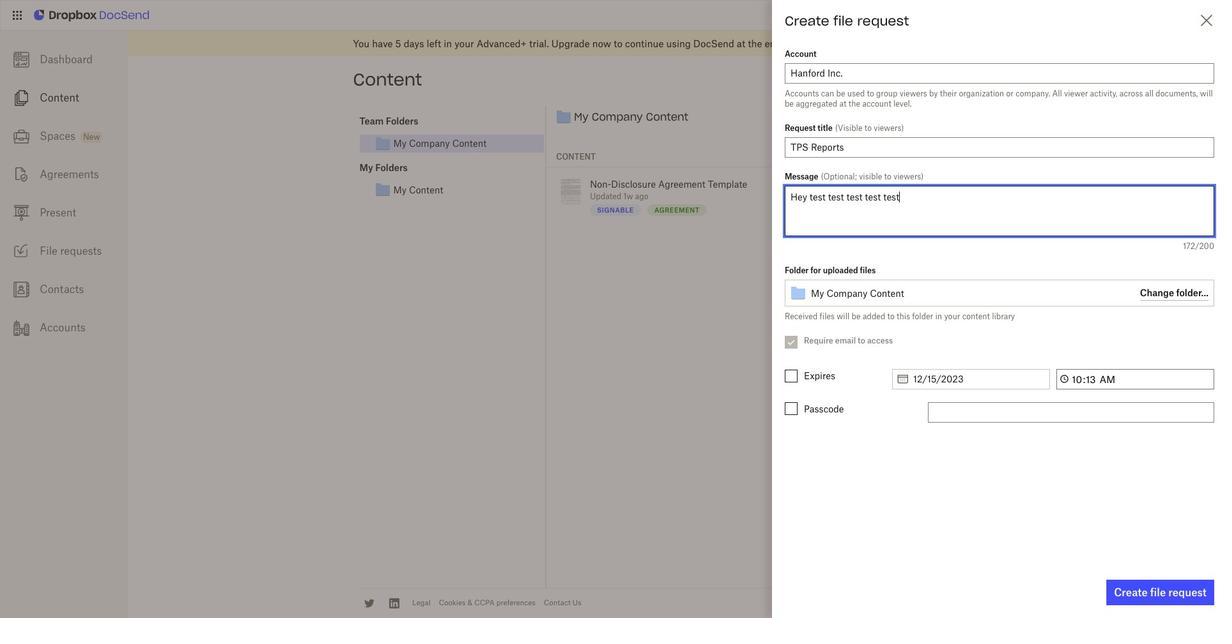 Task type: vqa. For each thing, say whether or not it's contained in the screenshot.
1st the T from the right
no



Task type: describe. For each thing, give the bounding box(es) containing it.
cookies & ccpa preferences link
[[439, 599, 536, 608]]

change folder...
[[1140, 287, 1209, 298]]

2 horizontal spatial my company content
[[811, 288, 904, 299]]

viewers) for request title (visible to viewers)
[[874, 123, 904, 133]]

my content
[[393, 185, 443, 195]]

agreements link
[[0, 155, 128, 194]]

folders for team folders
[[386, 116, 418, 127]]

cookies
[[439, 599, 466, 608]]

create file request button
[[1106, 580, 1214, 606]]

0 horizontal spatial at
[[737, 37, 745, 49]]

0 for 0 company
[[882, 179, 890, 193]]

content
[[556, 152, 596, 161]]

non-disclosure agreement template updated 1w ago
[[590, 179, 747, 202]]

days
[[404, 37, 424, 49]]

accounts link
[[0, 309, 128, 347]]

message
[[785, 172, 818, 182]]

personal
[[909, 193, 937, 202]]

receive image
[[13, 243, 29, 259]]

content link
[[0, 79, 128, 117]]

1 trial. from the left
[[529, 37, 549, 49]]

company.
[[1016, 89, 1050, 98]]

to right 'now'
[[614, 37, 622, 49]]

team
[[359, 116, 384, 127]]

recent
[[877, 152, 910, 161]]

organization
[[959, 89, 1004, 98]]

close image
[[1199, 13, 1214, 28]]

my inside button
[[393, 185, 407, 195]]

0 vertical spatial the
[[748, 37, 762, 49]]

level.
[[893, 99, 912, 109]]

preferences
[[496, 599, 536, 608]]

spaces
[[40, 130, 75, 143]]

folder image
[[375, 182, 390, 198]]

to right visible
[[884, 172, 891, 182]]

all
[[1145, 89, 1154, 98]]

folders for my folders
[[375, 162, 408, 173]]

1 horizontal spatial folder image
[[556, 109, 572, 125]]

passcode
[[804, 404, 844, 415]]

contacts
[[40, 283, 84, 296]]

visible
[[859, 172, 882, 182]]

0 personal
[[909, 179, 937, 202]]

company inside button
[[409, 138, 450, 149]]

0 vertical spatial in
[[444, 37, 452, 49]]

share
[[831, 71, 857, 82]]

(visible
[[835, 123, 862, 133]]

end
[[765, 37, 781, 49]]

Add any extra details about the request text field
[[785, 186, 1214, 236]]

now
[[592, 37, 611, 49]]

share content
[[831, 71, 895, 82]]

change folder... button
[[1140, 286, 1209, 301]]

uploaded
[[823, 266, 858, 275]]

access
[[867, 336, 893, 346]]

new
[[83, 132, 100, 142]]

2 horizontal spatial your
[[944, 312, 960, 321]]

account
[[785, 49, 817, 59]]

to right (visible
[[865, 123, 872, 133]]

team folders
[[359, 116, 418, 127]]

dashboard
[[40, 53, 93, 66]]

folder for uploaded files
[[785, 266, 876, 275]]

company down 'uploaded'
[[827, 288, 867, 299]]

have
[[372, 37, 393, 49]]

Account text field
[[785, 64, 1214, 83]]

folder...
[[1176, 287, 1209, 298]]

my company content tree item
[[359, 135, 544, 153]]

company up content
[[592, 111, 643, 124]]

Expiration Time time field
[[1056, 369, 1214, 390]]

my folders tree
[[359, 160, 544, 199]]

legal
[[412, 599, 431, 608]]

viewer
[[1064, 89, 1088, 98]]

at inside accounts can be used to group viewers by their organization or company. all viewer activity, across all documents, will be aggregated at the account level.
[[839, 99, 847, 109]]

title
[[818, 123, 833, 133]]

ago
[[635, 192, 648, 202]]

cookies & ccpa preferences
[[439, 599, 536, 608]]

upgrade
[[551, 37, 590, 49]]

0 vertical spatial create
[[785, 13, 829, 29]]

present
[[40, 206, 76, 219]]

sidebar accounts image
[[13, 320, 29, 336]]

requests
[[60, 245, 102, 258]]

(optional;
[[821, 172, 857, 182]]

team folders tree
[[359, 114, 544, 153]]

template
[[708, 179, 747, 190]]

docsend
[[693, 37, 734, 49]]

0 horizontal spatial create file request
[[785, 13, 909, 29]]

&
[[467, 599, 472, 608]]

file requests
[[40, 245, 102, 258]]

using
[[666, 37, 691, 49]]

us
[[573, 599, 581, 608]]

aggregated
[[796, 99, 837, 109]]

all
[[1052, 89, 1062, 98]]

legal link
[[412, 599, 431, 608]]

sidebar dashboard image
[[13, 52, 29, 68]]

folder image inside the my company content tree item
[[375, 136, 390, 151]]

5
[[395, 37, 401, 49]]

the inside accounts can be used to group viewers by their organization or company. all viewer activity, across all documents, will be aggregated at the account level.
[[849, 99, 860, 109]]

agreements
[[40, 168, 99, 181]]

viewers
[[900, 89, 927, 98]]

my folders
[[359, 162, 408, 173]]

create inside button
[[1114, 587, 1148, 599]]

received files will be added to this folder in your content library
[[785, 312, 1015, 321]]

sidebar present image
[[13, 205, 29, 221]]

require email to access
[[804, 336, 893, 346]]

1w
[[623, 192, 633, 202]]

my company content button
[[375, 136, 544, 151]]

jp
[[967, 183, 974, 191]]

request
[[785, 123, 816, 133]]

new folder. clicking this button will open the add folder dialog image
[[801, 69, 816, 84]]

172/200
[[1183, 242, 1214, 251]]

1 horizontal spatial your
[[795, 37, 814, 49]]



Task type: locate. For each thing, give the bounding box(es) containing it.
trial. left upgrade
[[529, 37, 549, 49]]

file requests link
[[0, 232, 128, 270]]

accounts down contacts
[[40, 321, 86, 334]]

library
[[992, 312, 1015, 321]]

0 for 0 personal
[[930, 179, 937, 193]]

1 vertical spatial my company content
[[393, 138, 487, 149]]

my down team folders
[[393, 138, 407, 149]]

files
[[860, 266, 876, 275], [820, 312, 835, 321]]

trial. up share
[[817, 37, 837, 49]]

company
[[592, 111, 643, 124], [409, 138, 450, 149], [857, 193, 890, 202], [827, 288, 867, 299]]

accounts up the aggregated
[[785, 89, 819, 98]]

2 trial. from the left
[[817, 37, 837, 49]]

1 horizontal spatial at
[[839, 99, 847, 109]]

upload
[[915, 71, 947, 82]]

0 vertical spatial my company content
[[574, 111, 688, 124]]

1 horizontal spatial the
[[849, 99, 860, 109]]

upload content button
[[908, 66, 992, 87]]

viewers)
[[874, 123, 904, 133], [894, 172, 924, 182]]

sidebar contacts image
[[13, 282, 29, 298]]

to left this on the right of page
[[887, 312, 895, 321]]

0 horizontal spatial will
[[837, 312, 850, 321]]

1 vertical spatial files
[[820, 312, 835, 321]]

0 horizontal spatial files
[[820, 312, 835, 321]]

change
[[1140, 287, 1174, 298]]

present link
[[0, 194, 128, 232]]

by
[[929, 89, 938, 98]]

accounts inside accounts can be used to group viewers by their organization or company. all viewer activity, across all documents, will be aggregated at the account level.
[[785, 89, 819, 98]]

dashboard link
[[0, 40, 128, 79]]

contacts link
[[0, 270, 128, 309]]

disclosure
[[611, 179, 656, 190]]

0 horizontal spatial your
[[455, 37, 474, 49]]

file
[[40, 245, 57, 258]]

0 vertical spatial accounts
[[785, 89, 819, 98]]

1 vertical spatial viewers)
[[894, 172, 924, 182]]

used
[[847, 89, 865, 98]]

0 horizontal spatial 0
[[882, 179, 890, 193]]

1 horizontal spatial file
[[1150, 587, 1166, 599]]

1 horizontal spatial files
[[860, 266, 876, 275]]

folder image
[[556, 109, 572, 125], [375, 136, 390, 151], [791, 286, 806, 301]]

0 vertical spatial will
[[1200, 89, 1213, 98]]

1 horizontal spatial will
[[1200, 89, 1213, 98]]

1 horizontal spatial my company content
[[574, 111, 688, 124]]

Expiration Date text field
[[913, 370, 1049, 389]]

request inside button
[[1168, 587, 1207, 599]]

account
[[862, 99, 891, 109]]

can
[[821, 89, 834, 98]]

folders right team
[[386, 116, 418, 127]]

0 vertical spatial at
[[737, 37, 745, 49]]

0 horizontal spatial the
[[748, 37, 762, 49]]

my inside button
[[393, 138, 407, 149]]

1 0 from the left
[[882, 179, 890, 193]]

non-
[[590, 179, 611, 190]]

my down for
[[811, 288, 824, 299]]

0 vertical spatial folder image
[[556, 109, 572, 125]]

their
[[940, 89, 957, 98]]

0 vertical spatial folders
[[386, 116, 418, 127]]

your right left
[[455, 37, 474, 49]]

0 vertical spatial file
[[833, 13, 853, 29]]

content
[[962, 312, 990, 321]]

1 vertical spatial folders
[[375, 162, 408, 173]]

0 horizontal spatial file
[[833, 13, 853, 29]]

1 horizontal spatial in
[[935, 312, 942, 321]]

activity,
[[1090, 89, 1118, 98]]

files right 'uploaded'
[[860, 266, 876, 275]]

0 horizontal spatial in
[[444, 37, 452, 49]]

folder image down team folders
[[375, 136, 390, 151]]

or
[[1006, 89, 1014, 98]]

accounts
[[785, 89, 819, 98], [40, 321, 86, 334]]

2 horizontal spatial folder image
[[791, 286, 806, 301]]

Explain what the request is for text field
[[785, 138, 1214, 157]]

left
[[427, 37, 441, 49]]

sidebar ndas image
[[13, 167, 29, 183]]

0 inside 0 company
[[882, 179, 890, 193]]

file inside create file request button
[[1150, 587, 1166, 599]]

your
[[455, 37, 474, 49], [795, 37, 814, 49], [944, 312, 960, 321]]

0 horizontal spatial my company content
[[393, 138, 487, 149]]

viewers) down recent visits
[[894, 172, 924, 182]]

1 vertical spatial file
[[1150, 587, 1166, 599]]

1 vertical spatial the
[[849, 99, 860, 109]]

agreement
[[654, 207, 700, 214]]

0 vertical spatial create file request
[[785, 13, 909, 29]]

0 horizontal spatial folder image
[[375, 136, 390, 151]]

1 horizontal spatial be
[[836, 89, 845, 98]]

accounts for accounts can be used to group viewers by their organization or company. all viewer activity, across all documents, will be aggregated at the account level.
[[785, 89, 819, 98]]

my content button
[[375, 182, 544, 198]]

0 right visible
[[882, 179, 890, 193]]

my right folder image
[[393, 185, 407, 195]]

1 vertical spatial folder image
[[375, 136, 390, 151]]

request title (visible to viewers)
[[785, 123, 904, 133]]

1 vertical spatial be
[[785, 99, 794, 109]]

1 horizontal spatial trial.
[[817, 37, 837, 49]]

my up content
[[574, 111, 589, 124]]

email
[[835, 336, 856, 346]]

2 vertical spatial be
[[852, 312, 861, 321]]

will
[[1200, 89, 1213, 98], [837, 312, 850, 321]]

1 horizontal spatial create
[[1114, 587, 1148, 599]]

this
[[897, 312, 910, 321]]

the down used
[[849, 99, 860, 109]]

1 vertical spatial create file request
[[1114, 587, 1207, 599]]

1 vertical spatial accounts
[[40, 321, 86, 334]]

files up require
[[820, 312, 835, 321]]

1 vertical spatial in
[[935, 312, 942, 321]]

to
[[614, 37, 622, 49], [867, 89, 874, 98], [865, 123, 872, 133], [884, 172, 891, 182], [887, 312, 895, 321], [858, 336, 865, 346]]

0 vertical spatial files
[[860, 266, 876, 275]]

of
[[784, 37, 792, 49]]

0 inside 0 personal
[[930, 179, 937, 193]]

will up email
[[837, 312, 850, 321]]

0 horizontal spatial trial.
[[529, 37, 549, 49]]

be
[[836, 89, 845, 98], [785, 99, 794, 109], [852, 312, 861, 321]]

to inside accounts can be used to group viewers by their organization or company. all viewer activity, across all documents, will be aggregated at the account level.
[[867, 89, 874, 98]]

non-disclosure agreement template link
[[590, 179, 747, 190]]

the left the end
[[748, 37, 762, 49]]

will right documents, at the right
[[1200, 89, 1213, 98]]

folder
[[912, 312, 933, 321]]

Passcode text field
[[929, 403, 1214, 422]]

across
[[1120, 89, 1143, 98]]

my
[[574, 111, 589, 124], [393, 138, 407, 149], [359, 162, 373, 173], [393, 185, 407, 195], [811, 288, 824, 299]]

your left "content"
[[944, 312, 960, 321]]

content inside my folders tree
[[409, 185, 443, 195]]

at right docsend on the top of the page
[[737, 37, 745, 49]]

company up my folders tree
[[409, 138, 450, 149]]

message (optional; visible to viewers)
[[785, 172, 924, 182]]

member circle for james peterson image
[[963, 179, 978, 194]]

require
[[804, 336, 833, 346]]

0 vertical spatial be
[[836, 89, 845, 98]]

0 vertical spatial viewers)
[[874, 123, 904, 133]]

recent visits
[[877, 152, 938, 161]]

upload content
[[915, 71, 985, 82]]

0 company
[[857, 179, 890, 202]]

be left added
[[852, 312, 861, 321]]

visits
[[912, 152, 938, 161]]

added
[[863, 312, 885, 321]]

0 horizontal spatial accounts
[[40, 321, 86, 334]]

in right folder
[[935, 312, 942, 321]]

group
[[876, 89, 898, 98]]

request files image
[[775, 69, 790, 84]]

0 down visits on the top of the page
[[930, 179, 937, 193]]

my down team
[[359, 162, 373, 173]]

at up 'request title (visible to viewers)'
[[839, 99, 847, 109]]

2 horizontal spatial be
[[852, 312, 861, 321]]

viewers) for message (optional; visible to viewers)
[[894, 172, 924, 182]]

company down visible
[[857, 193, 890, 202]]

viewers) down account
[[874, 123, 904, 133]]

folder image up content
[[556, 109, 572, 125]]

be up request
[[785, 99, 794, 109]]

accounts can be used to group viewers by their organization or company. all viewer activity, across all documents, will be aggregated at the account level.
[[785, 89, 1213, 109]]

be right the can
[[836, 89, 845, 98]]

contact us link
[[544, 599, 581, 608]]

accounts for accounts
[[40, 321, 86, 334]]

1 horizontal spatial request
[[1168, 587, 1207, 599]]

continue
[[625, 37, 664, 49]]

sidebar documents image
[[13, 90, 29, 106]]

0 horizontal spatial be
[[785, 99, 794, 109]]

in right left
[[444, 37, 452, 49]]

folder image down folder
[[791, 286, 806, 301]]

ccpa
[[474, 599, 495, 608]]

at
[[737, 37, 745, 49], [839, 99, 847, 109]]

signable
[[597, 207, 634, 214]]

documents,
[[1156, 89, 1198, 98]]

my company content inside button
[[393, 138, 487, 149]]

1 vertical spatial create
[[1114, 587, 1148, 599]]

1 vertical spatial will
[[837, 312, 850, 321]]

create file request inside create file request button
[[1114, 587, 1207, 599]]

to up account
[[867, 89, 874, 98]]

2 0 from the left
[[930, 179, 937, 193]]

request
[[857, 13, 909, 29], [1168, 587, 1207, 599]]

2 vertical spatial my company content
[[811, 288, 904, 299]]

1 vertical spatial request
[[1168, 587, 1207, 599]]

sidebar spaces image
[[13, 128, 29, 144]]

advanced+
[[477, 37, 527, 49]]

will inside accounts can be used to group viewers by their organization or company. all viewer activity, across all documents, will be aggregated at the account level.
[[1200, 89, 1213, 98]]

for
[[811, 266, 821, 275]]

your up account
[[795, 37, 814, 49]]

0 horizontal spatial request
[[857, 13, 909, 29]]

folders up folder image
[[375, 162, 408, 173]]

contact us
[[544, 599, 581, 608]]

2 vertical spatial folder image
[[791, 286, 806, 301]]

0 horizontal spatial create
[[785, 13, 829, 29]]

to right email
[[858, 336, 865, 346]]

my company content
[[574, 111, 688, 124], [393, 138, 487, 149], [811, 288, 904, 299]]

1 vertical spatial at
[[839, 99, 847, 109]]

0 vertical spatial request
[[857, 13, 909, 29]]

1 horizontal spatial 0
[[930, 179, 937, 193]]

contact
[[544, 599, 571, 608]]

expires
[[804, 371, 835, 382]]

content inside button
[[452, 138, 487, 149]]

the
[[748, 37, 762, 49], [849, 99, 860, 109]]

agreement
[[658, 179, 705, 190]]

1 horizontal spatial create file request
[[1114, 587, 1207, 599]]

1 horizontal spatial accounts
[[785, 89, 819, 98]]



